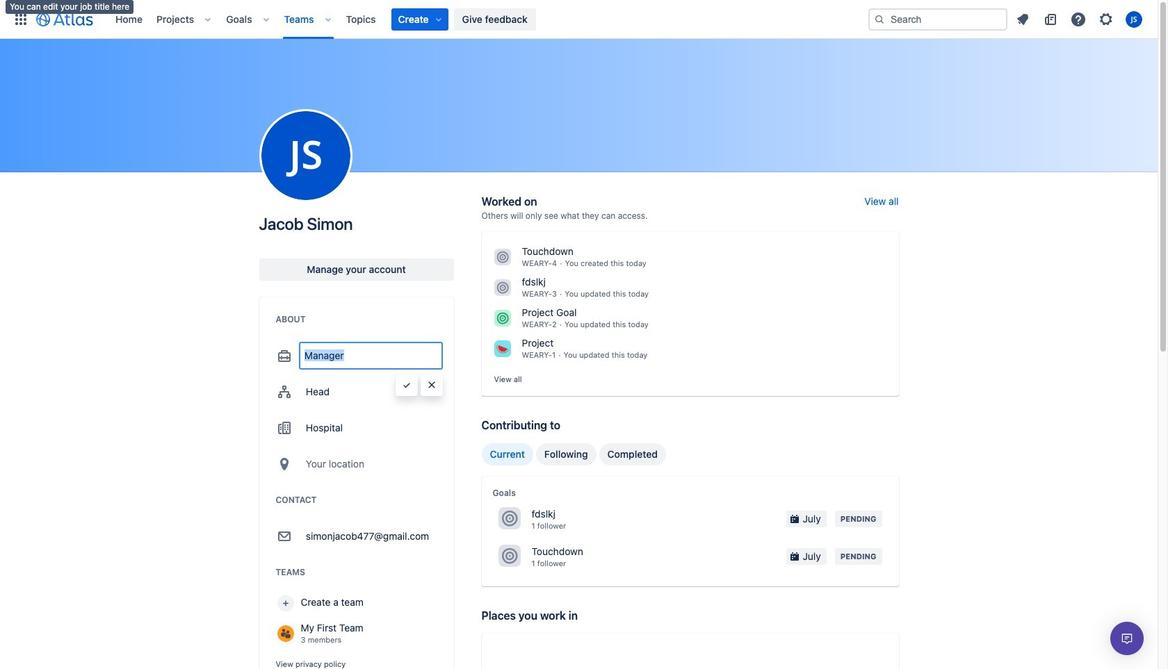 Task type: describe. For each thing, give the bounding box(es) containing it.
settings image
[[1098, 11, 1115, 27]]

help image
[[1071, 11, 1087, 27]]

cancel image
[[426, 380, 437, 391]]

Search field
[[869, 8, 1008, 30]]

confirm image
[[401, 380, 412, 391]]

search image
[[874, 14, 886, 25]]

notifications image
[[1015, 11, 1032, 27]]



Task type: vqa. For each thing, say whether or not it's contained in the screenshot.
tooltip
yes



Task type: locate. For each thing, give the bounding box(es) containing it.
banner
[[0, 0, 1158, 39]]

tooltip
[[6, 0, 134, 14]]

Your job title field
[[300, 344, 441, 369]]

open intercom messenger image
[[1119, 631, 1136, 648]]

profile image actions image
[[297, 147, 314, 164]]

switch to... image
[[13, 11, 29, 27]]

top element
[[8, 0, 869, 39]]

account image
[[1126, 11, 1143, 27]]

group
[[482, 444, 666, 466]]



